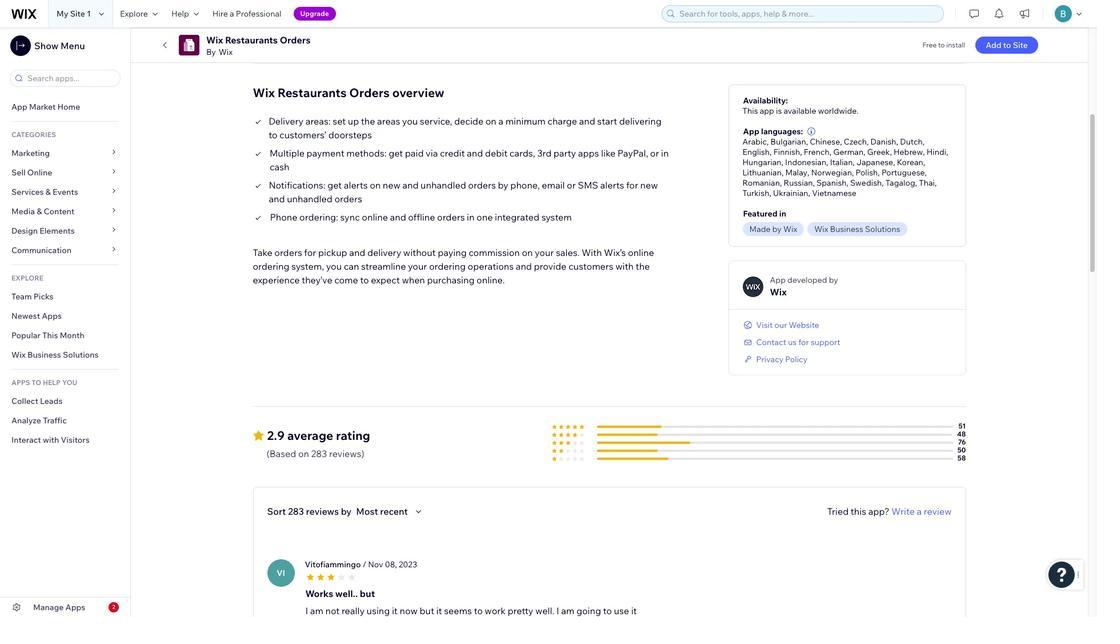Task type: locate. For each thing, give the bounding box(es) containing it.
wix inside the app developed by wix
[[770, 286, 787, 298]]

1 vertical spatial solutions
[[63, 350, 99, 360]]

it left seems
[[436, 605, 442, 616]]

system
[[542, 211, 572, 223]]

1 vertical spatial with
[[43, 435, 59, 445]]

0 horizontal spatial for
[[304, 247, 316, 258]]

you inside delivery areas: set up the areas you service, decide on a minimum charge and start delivering to customers' doorsteps
[[402, 115, 418, 127]]

this for availability:
[[743, 106, 758, 116]]

0 vertical spatial this
[[743, 106, 758, 116]]

0 horizontal spatial am
[[310, 605, 323, 616]]

most
[[356, 506, 378, 517]]

1 vertical spatial app
[[743, 126, 759, 136]]

commission
[[469, 247, 520, 258]]

0 horizontal spatial apps
[[42, 311, 62, 321]]

1 it from the left
[[392, 605, 398, 616]]

ordering up experience
[[253, 260, 289, 272]]

1 horizontal spatial 283
[[311, 448, 327, 459]]

0 horizontal spatial site
[[70, 9, 85, 19]]

thai
[[919, 178, 935, 188]]

or inside multiple payment methods: get paid via credit and debit cards, 3rd party apps like paypal, or in cash
[[650, 147, 659, 159]]

restaurants down "hire a professional" link
[[225, 34, 278, 46]]

can
[[344, 260, 359, 272]]

2 alerts from the left
[[600, 179, 624, 191]]

orders up system,
[[274, 247, 302, 258]]

alerts right sms
[[600, 179, 624, 191]]

0 horizontal spatial &
[[37, 206, 42, 217]]

on right decide
[[486, 115, 496, 127]]

restaurants up areas:
[[278, 85, 347, 100]]

wix business solutions down popular this month
[[11, 350, 99, 360]]

app left market
[[11, 102, 27, 112]]

site left 1
[[70, 9, 85, 19]]

/
[[363, 559, 366, 570]]

2 i from the left
[[557, 605, 559, 616]]

0 vertical spatial you
[[402, 115, 418, 127]]

business down vietnamese
[[830, 224, 863, 234]]

1 vertical spatial &
[[37, 206, 42, 217]]

solutions down the "month"
[[63, 350, 99, 360]]

to right the free
[[938, 41, 945, 49]]

1 vertical spatial the
[[636, 260, 650, 272]]

0 vertical spatial site
[[70, 9, 85, 19]]

1 vertical spatial or
[[567, 179, 576, 191]]

hebrew
[[894, 147, 923, 157]]

& left events
[[46, 187, 51, 197]]

by left phone,
[[498, 179, 508, 191]]

content
[[44, 206, 74, 217]]

business down popular this month
[[27, 350, 61, 360]]

wix up delivery
[[253, 85, 275, 100]]

1 horizontal spatial solutions
[[865, 224, 900, 234]]

1 vertical spatial for
[[304, 247, 316, 258]]

interact
[[11, 435, 41, 445]]

newest
[[11, 311, 40, 321]]

add to site button
[[976, 37, 1038, 54]]

solutions down swedish
[[865, 224, 900, 234]]

and inside delivery areas: set up the areas you service, decide on a minimum charge and start delivering to customers' doorsteps
[[579, 115, 595, 127]]

interact with visitors link
[[0, 430, 130, 450]]

for for contact us for support
[[799, 337, 809, 347]]

to right come
[[360, 274, 369, 286]]

app inside sidebar element
[[11, 102, 27, 112]]

free
[[923, 41, 937, 49]]

& right media
[[37, 206, 42, 217]]

ordering up purchasing
[[429, 260, 466, 272]]

app for app languages:
[[743, 126, 759, 136]]

your
[[535, 247, 554, 258], [408, 260, 427, 272]]

site
[[70, 9, 85, 19], [1013, 40, 1028, 50]]

orders down multiple payment methods: get paid via credit and debit cards, 3rd party apps like paypal, or in cash
[[468, 179, 496, 191]]

2 horizontal spatial it
[[631, 605, 637, 616]]

for for take orders for pickup and delivery without paying commission on your sales. with wix's online ordering system, you can streamline your ordering operations and provide customers with the experience they've come to expect when purchasing online.
[[304, 247, 316, 258]]

business for bottommost wix business solutions link
[[27, 350, 61, 360]]

1 horizontal spatial site
[[1013, 40, 1028, 50]]

apps right the manage
[[65, 602, 85, 613]]

a right hire
[[230, 9, 234, 19]]

our
[[775, 320, 787, 330]]

1 vertical spatial you
[[326, 260, 342, 272]]

but right now
[[420, 605, 434, 616]]

sidebar element
[[0, 27, 131, 617]]

delivery
[[269, 115, 304, 127]]

analyze traffic link
[[0, 411, 130, 430]]

for up system,
[[304, 247, 316, 258]]

1 horizontal spatial apps
[[65, 602, 85, 613]]

average
[[287, 428, 333, 443]]

new down methods:
[[383, 179, 400, 191]]

2 vertical spatial for
[[799, 337, 809, 347]]

wix business solutions down vietnamese
[[815, 224, 900, 234]]

1 horizontal spatial get
[[389, 147, 403, 159]]

1 horizontal spatial this
[[743, 106, 758, 116]]

1 horizontal spatial app
[[743, 126, 759, 136]]

2 am from the left
[[561, 605, 574, 616]]

developed by wix image
[[743, 276, 763, 297]]

your up provide
[[535, 247, 554, 258]]

orders
[[468, 179, 496, 191], [335, 193, 362, 204], [437, 211, 465, 223], [274, 247, 302, 258]]

&
[[46, 187, 51, 197], [37, 206, 42, 217]]

1 horizontal spatial wix business solutions
[[815, 224, 900, 234]]

0 horizontal spatial alerts
[[344, 179, 368, 191]]

1 horizontal spatial with
[[616, 260, 634, 272]]

apps up popular this month
[[42, 311, 62, 321]]

you down "pickup"
[[326, 260, 342, 272]]

2 ordering from the left
[[429, 260, 466, 272]]

1 horizontal spatial new
[[640, 179, 658, 191]]

1 ordering from the left
[[253, 260, 289, 272]]

swedish
[[850, 178, 882, 188]]

on right commission
[[522, 247, 533, 258]]

nov
[[368, 559, 383, 570]]

team picks
[[11, 291, 54, 302]]

0 horizontal spatial or
[[567, 179, 576, 191]]

orders down upgrade button
[[280, 34, 311, 46]]

orders
[[280, 34, 311, 46], [349, 85, 390, 100]]

really
[[342, 605, 365, 616]]

1 horizontal spatial &
[[46, 187, 51, 197]]

1 vertical spatial restaurants
[[278, 85, 347, 100]]

and up 'can'
[[349, 247, 365, 258]]

1 horizontal spatial online
[[628, 247, 654, 258]]

policy
[[785, 354, 808, 364]]

unhandled down credit at the left top of the page
[[421, 179, 466, 191]]

2 it from the left
[[436, 605, 442, 616]]

to inside button
[[1003, 40, 1011, 50]]

and inside multiple payment methods: get paid via credit and debit cards, 3rd party apps like paypal, or in cash
[[467, 147, 483, 159]]

1 horizontal spatial business
[[830, 224, 863, 234]]

0 vertical spatial or
[[650, 147, 659, 159]]

i right well.
[[557, 605, 559, 616]]

wix business solutions inside sidebar element
[[11, 350, 99, 360]]

0 vertical spatial apps
[[42, 311, 62, 321]]

polish
[[856, 167, 878, 178]]

for inside the take orders for pickup and delivery without paying commission on your sales. with wix's online ordering system, you can streamline your ordering operations and provide customers with the experience they've come to expect when purchasing online.
[[304, 247, 316, 258]]

you inside the take orders for pickup and delivery without paying commission on your sales. with wix's online ordering system, you can streamline your ordering operations and provide customers with the experience they've come to expect when purchasing online.
[[326, 260, 342, 272]]

in right paypal,
[[661, 147, 669, 159]]

orders up sync
[[335, 193, 362, 204]]

1 vertical spatial site
[[1013, 40, 1028, 50]]

in up made by wix link
[[779, 208, 786, 219]]

sync
[[340, 211, 360, 223]]

get down payment
[[328, 179, 342, 191]]

and left start
[[579, 115, 595, 127]]

the inside delivery areas: set up the areas you service, decide on a minimum charge and start delivering to customers' doorsteps
[[361, 115, 375, 127]]

app developed by wix
[[770, 275, 838, 298]]

0 horizontal spatial orders
[[280, 34, 311, 46]]

am left not
[[310, 605, 323, 616]]

and left debit
[[467, 147, 483, 159]]

sms
[[578, 179, 598, 191]]

1 horizontal spatial it
[[436, 605, 442, 616]]

vitofiammingo
[[305, 559, 361, 570]]

orders inside the take orders for pickup and delivery without paying commission on your sales. with wix's online ordering system, you can streamline your ordering operations and provide customers with the experience they've come to expect when purchasing online.
[[274, 247, 302, 258]]

1 vertical spatial get
[[328, 179, 342, 191]]

this left app
[[743, 106, 758, 116]]

1 vertical spatial this
[[42, 330, 58, 341]]

1 horizontal spatial the
[[636, 260, 650, 272]]

0 horizontal spatial with
[[43, 435, 59, 445]]

restaurants inside 'wix restaurants orders by wix'
[[225, 34, 278, 46]]

and up phone
[[269, 193, 285, 204]]

i down "works" on the left
[[305, 605, 308, 616]]

0 vertical spatial for
[[626, 179, 638, 191]]

this left the "month"
[[42, 330, 58, 341]]

business inside sidebar element
[[27, 350, 61, 360]]

0 horizontal spatial new
[[383, 179, 400, 191]]

1 vertical spatial apps
[[65, 602, 85, 613]]

apps for manage apps
[[65, 602, 85, 613]]

team
[[11, 291, 32, 302]]

0 horizontal spatial you
[[326, 260, 342, 272]]

now
[[400, 605, 418, 616]]

2 horizontal spatial for
[[799, 337, 809, 347]]

this inside sidebar element
[[42, 330, 58, 341]]

unhandled down the notifications:
[[287, 193, 332, 204]]

minimum
[[506, 115, 546, 127]]

tried this app? write a review
[[827, 506, 952, 517]]

up
[[348, 115, 359, 127]]

0 horizontal spatial 283
[[288, 506, 304, 517]]

with down traffic
[[43, 435, 59, 445]]

come
[[334, 274, 358, 286]]

0 horizontal spatial i
[[305, 605, 308, 616]]

orders inside 'wix restaurants orders by wix'
[[280, 34, 311, 46]]

going
[[577, 605, 601, 616]]

2 vertical spatial a
[[917, 506, 922, 517]]

283 right sort
[[288, 506, 304, 517]]

ordering
[[253, 260, 289, 272], [429, 260, 466, 272]]

on down methods:
[[370, 179, 381, 191]]

0 horizontal spatial the
[[361, 115, 375, 127]]

integrated
[[495, 211, 539, 223]]

orders up up
[[349, 85, 390, 100]]

in left one
[[467, 211, 475, 223]]

0 vertical spatial but
[[360, 588, 375, 599]]

online right sync
[[362, 211, 388, 223]]

with down the wix's
[[616, 260, 634, 272]]

alerts up sync
[[344, 179, 368, 191]]

your down without
[[408, 260, 427, 272]]

multiple
[[270, 147, 305, 159]]

and left provide
[[516, 260, 532, 272]]

1 vertical spatial online
[[628, 247, 654, 258]]

1 alerts from the left
[[344, 179, 368, 191]]

site right add
[[1013, 40, 1028, 50]]

1 horizontal spatial orders
[[349, 85, 390, 100]]

2 horizontal spatial app
[[770, 275, 786, 285]]

this for popular
[[42, 330, 58, 341]]

0 vertical spatial solutions
[[865, 224, 900, 234]]

to down delivery
[[269, 129, 277, 140]]

collect leads link
[[0, 391, 130, 411]]

delivery
[[367, 247, 401, 258]]

1 vertical spatial business
[[27, 350, 61, 360]]

orders for wix restaurants orders overview
[[349, 85, 390, 100]]

get left the paid
[[389, 147, 403, 159]]

0 vertical spatial the
[[361, 115, 375, 127]]

0 vertical spatial a
[[230, 9, 234, 19]]

to right add
[[1003, 40, 1011, 50]]

2 vertical spatial app
[[770, 275, 786, 285]]

on inside delivery areas: set up the areas you service, decide on a minimum charge and start delivering to customers' doorsteps
[[486, 115, 496, 127]]

rating
[[336, 428, 370, 443]]

on down average
[[298, 448, 309, 459]]

1 vertical spatial orders
[[349, 85, 390, 100]]

2023
[[399, 559, 417, 570]]

0 vertical spatial &
[[46, 187, 51, 197]]

wix down vietnamese
[[815, 224, 828, 234]]

0 horizontal spatial your
[[408, 260, 427, 272]]

app
[[11, 102, 27, 112], [743, 126, 759, 136], [770, 275, 786, 285]]

online right the wix's
[[628, 247, 654, 258]]

wix business solutions link down vietnamese
[[808, 222, 911, 236]]

wix restaurants orders logo image
[[179, 35, 199, 55]]

08,
[[385, 559, 397, 570]]

upgrade
[[300, 9, 329, 18]]

1 horizontal spatial your
[[535, 247, 554, 258]]

0 vertical spatial wix business solutions link
[[808, 222, 911, 236]]

solutions inside sidebar element
[[63, 350, 99, 360]]

app inside the app developed by wix
[[770, 275, 786, 285]]

availability:
[[743, 95, 788, 106]]

visit
[[756, 320, 773, 330]]

but up using
[[360, 588, 375, 599]]

0 vertical spatial restaurants
[[225, 34, 278, 46]]

1 vertical spatial unhandled
[[287, 193, 332, 204]]

the
[[361, 115, 375, 127], [636, 260, 650, 272]]

0 horizontal spatial but
[[360, 588, 375, 599]]

or left sms
[[567, 179, 576, 191]]

283 down '2.9 average rating'
[[311, 448, 327, 459]]

0 horizontal spatial get
[[328, 179, 342, 191]]

0 horizontal spatial this
[[42, 330, 58, 341]]

app right developed by wix image
[[770, 275, 786, 285]]

take orders for pickup and delivery without paying commission on your sales. with wix's online ordering system, you can streamline your ordering operations and provide customers with the experience they've come to expect when purchasing online.
[[253, 247, 654, 286]]

by right "made"
[[773, 224, 782, 234]]

1 vertical spatial 283
[[288, 506, 304, 517]]

using
[[367, 605, 390, 616]]

& for events
[[46, 187, 51, 197]]

a left minimum
[[499, 115, 503, 127]]

1 horizontal spatial unhandled
[[421, 179, 466, 191]]

available
[[784, 106, 816, 116]]

turkish
[[743, 188, 769, 198]]

tried
[[827, 506, 849, 517]]

online
[[27, 167, 52, 178]]

media & content
[[11, 206, 74, 217]]

it left now
[[392, 605, 398, 616]]

apps
[[42, 311, 62, 321], [65, 602, 85, 613]]

0 horizontal spatial wix business solutions link
[[0, 345, 130, 365]]

0 vertical spatial orders
[[280, 34, 311, 46]]

the right customers
[[636, 260, 650, 272]]

1 vertical spatial a
[[499, 115, 503, 127]]

russian
[[784, 178, 813, 188]]

notifications:
[[269, 179, 325, 191]]

am
[[310, 605, 323, 616], [561, 605, 574, 616]]

wix right developed by wix image
[[770, 286, 787, 298]]

featured
[[743, 208, 778, 219]]

by right developed
[[829, 275, 838, 285]]

a right write
[[917, 506, 922, 517]]

2 horizontal spatial a
[[917, 506, 922, 517]]

hire a professional link
[[206, 0, 288, 27]]

cash
[[270, 161, 289, 172]]

1 horizontal spatial am
[[561, 605, 574, 616]]

it right use at right
[[631, 605, 637, 616]]

app up english
[[743, 126, 759, 136]]

am left going
[[561, 605, 574, 616]]

reviews)
[[329, 448, 364, 459]]

you
[[62, 378, 77, 387]]

services
[[11, 187, 44, 197]]

or right paypal,
[[650, 147, 659, 159]]

korean
[[897, 157, 923, 167]]

team picks link
[[0, 287, 130, 306]]

this inside availability: this app is available worldwide.
[[743, 106, 758, 116]]

seems
[[444, 605, 472, 616]]

0 vertical spatial business
[[830, 224, 863, 234]]

0 horizontal spatial app
[[11, 102, 27, 112]]

online inside the take orders for pickup and delivery without paying commission on your sales. with wix's online ordering system, you can streamline your ordering operations and provide customers with the experience they've come to expect when purchasing online.
[[628, 247, 654, 258]]

my
[[57, 9, 68, 19]]

1 horizontal spatial for
[[626, 179, 638, 191]]

wix down popular
[[11, 350, 26, 360]]

0 vertical spatial wix business solutions
[[815, 224, 900, 234]]

0 vertical spatial get
[[389, 147, 403, 159]]

for down paypal,
[[626, 179, 638, 191]]

wix business solutions link down the "month"
[[0, 345, 130, 365]]

to inside delivery areas: set up the areas you service, decide on a minimum charge and start delivering to customers' doorsteps
[[269, 129, 277, 140]]

the right up
[[361, 115, 375, 127]]

1 horizontal spatial a
[[499, 115, 503, 127]]

1 horizontal spatial in
[[661, 147, 669, 159]]

for right us
[[799, 337, 809, 347]]

paypal,
[[618, 147, 648, 159]]

manage
[[33, 602, 64, 613]]

0 horizontal spatial ordering
[[253, 260, 289, 272]]

you right areas
[[402, 115, 418, 127]]

new down paypal,
[[640, 179, 658, 191]]

1 horizontal spatial or
[[650, 147, 659, 159]]

0 horizontal spatial wix business solutions
[[11, 350, 99, 360]]

0 horizontal spatial online
[[362, 211, 388, 223]]

1 horizontal spatial i
[[557, 605, 559, 616]]

1 horizontal spatial ordering
[[429, 260, 466, 272]]

install
[[946, 41, 965, 49]]

show menu
[[34, 40, 85, 51]]

1 horizontal spatial you
[[402, 115, 418, 127]]

you
[[402, 115, 418, 127], [326, 260, 342, 272]]



Task type: vqa. For each thing, say whether or not it's contained in the screenshot.
number
no



Task type: describe. For each thing, give the bounding box(es) containing it.
3rd
[[537, 147, 552, 159]]

take
[[253, 247, 272, 258]]

1 horizontal spatial wix business solutions link
[[808, 222, 911, 236]]

& for content
[[37, 206, 42, 217]]

with inside the take orders for pickup and delivery without paying commission on your sales. with wix's online ordering system, you can streamline your ordering operations and provide customers with the experience they've come to expect when purchasing online.
[[616, 260, 634, 272]]

doorsteps
[[328, 129, 372, 140]]

app market home link
[[0, 97, 130, 117]]

to left use at right
[[603, 605, 612, 616]]

solutions for bottommost wix business solutions link
[[63, 350, 99, 360]]

the inside the take orders for pickup and delivery without paying commission on your sales. with wix's online ordering system, you can streamline your ordering operations and provide customers with the experience they've come to expect when purchasing online.
[[636, 260, 650, 272]]

offline
[[408, 211, 435, 223]]

0 vertical spatial unhandled
[[421, 179, 466, 191]]

service,
[[420, 115, 452, 127]]

2 new from the left
[[640, 179, 658, 191]]

wix's
[[604, 247, 626, 258]]

well..
[[335, 588, 358, 599]]

orders down notifications:  get alerts on new and unhandled orders by phone, email or sms alerts for new and unhandled orders on the top of page
[[437, 211, 465, 223]]

developed
[[788, 275, 827, 285]]

methods:
[[346, 147, 387, 159]]

0 vertical spatial your
[[535, 247, 554, 258]]

marketing
[[11, 148, 50, 158]]

dutch
[[900, 136, 923, 147]]

show menu button
[[10, 35, 85, 56]]

cards,
[[510, 147, 535, 159]]

0 horizontal spatial in
[[467, 211, 475, 223]]

show
[[34, 40, 58, 51]]

delivery areas: set up the areas you service, decide on a minimum charge and start delivering to customers' doorsteps
[[269, 115, 662, 140]]

not
[[325, 605, 340, 616]]

1 am from the left
[[310, 605, 323, 616]]

upgrade button
[[293, 7, 336, 21]]

set
[[333, 115, 346, 127]]

on inside the take orders for pickup and delivery without paying commission on your sales. with wix's online ordering system, you can streamline your ordering operations and provide customers with the experience they've come to expect when purchasing online.
[[522, 247, 533, 258]]

with
[[582, 247, 602, 258]]

menu
[[61, 40, 85, 51]]

made by wix link
[[743, 222, 808, 236]]

privacy
[[756, 354, 784, 364]]

to left work
[[474, 605, 483, 616]]

categories
[[11, 130, 56, 139]]

explore
[[120, 9, 148, 19]]

by inside the app developed by wix
[[829, 275, 838, 285]]

email
[[542, 179, 565, 191]]

my site 1
[[57, 9, 91, 19]]

multiple payment methods: get paid via credit and debit cards, 3rd party apps like paypal, or in cash
[[270, 147, 669, 172]]

delivering
[[619, 115, 662, 127]]

3 it from the left
[[631, 605, 637, 616]]

ordering:
[[299, 211, 338, 223]]

month
[[60, 330, 84, 341]]

sell
[[11, 167, 26, 178]]

apps for newest apps
[[42, 311, 62, 321]]

or inside notifications:  get alerts on new and unhandled orders by phone, email or sms alerts for new and unhandled orders
[[567, 179, 576, 191]]

paid
[[405, 147, 424, 159]]

solutions for right wix business solutions link
[[865, 224, 900, 234]]

party
[[554, 147, 576, 159]]

expect
[[371, 274, 400, 286]]

finnish
[[774, 147, 800, 157]]

help
[[43, 378, 61, 387]]

app?
[[868, 506, 890, 517]]

get inside multiple payment methods: get paid via credit and debit cards, 3rd party apps like paypal, or in cash
[[389, 147, 403, 159]]

app for app developed by wix
[[770, 275, 786, 285]]

2 horizontal spatial in
[[779, 208, 786, 219]]

1 new from the left
[[383, 179, 400, 191]]

one
[[477, 211, 493, 223]]

french
[[804, 147, 830, 157]]

lithuanian
[[743, 167, 782, 178]]

us
[[788, 337, 797, 347]]

1
[[87, 9, 91, 19]]

debit
[[485, 147, 508, 159]]

wix down the featured in
[[783, 224, 797, 234]]

0 horizontal spatial a
[[230, 9, 234, 19]]

wix inside sidebar element
[[11, 350, 26, 360]]

hungarian
[[743, 157, 781, 167]]

vi
[[277, 568, 285, 578]]

services & events
[[11, 187, 78, 197]]

design elements link
[[0, 221, 130, 241]]

to inside the take orders for pickup and delivery without paying commission on your sales. with wix's online ordering system, you can streamline your ordering operations and provide customers with the experience they've come to expect when purchasing online.
[[360, 274, 369, 286]]

phone,
[[510, 179, 540, 191]]

arabic
[[743, 136, 767, 147]]

1 vertical spatial your
[[408, 260, 427, 272]]

orders for wix restaurants orders by wix
[[280, 34, 311, 46]]

0 horizontal spatial unhandled
[[287, 193, 332, 204]]

explore
[[11, 274, 43, 282]]

media & content link
[[0, 202, 130, 221]]

restaurants for wix restaurants orders by wix
[[225, 34, 278, 46]]

restaurants for wix restaurants orders overview
[[278, 85, 347, 100]]

Search for tools, apps, help & more... field
[[676, 6, 940, 22]]

works well.. but i am not really using it now but it seems to work pretty well. i am going to use it
[[305, 588, 637, 617]]

well.
[[535, 605, 554, 616]]

bulgarian
[[771, 136, 806, 147]]

credit
[[440, 147, 465, 159]]

in inside multiple payment methods: get paid via credit and debit cards, 3rd party apps like paypal, or in cash
[[661, 147, 669, 159]]

get inside notifications:  get alerts on new and unhandled orders by phone, email or sms alerts for new and unhandled orders
[[328, 179, 342, 191]]

pickup
[[318, 247, 347, 258]]

Search apps... field
[[24, 70, 117, 86]]

by inside notifications:  get alerts on new and unhandled orders by phone, email or sms alerts for new and unhandled orders
[[498, 179, 508, 191]]

romanian
[[743, 178, 780, 188]]

wix right by
[[219, 47, 233, 57]]

with inside interact with visitors link
[[43, 435, 59, 445]]

tagalog
[[886, 178, 915, 188]]

0 vertical spatial 283
[[311, 448, 327, 459]]

add to site
[[986, 40, 1028, 50]]

to
[[32, 378, 41, 387]]

via
[[426, 147, 438, 159]]

write a review button
[[892, 504, 952, 518]]

visitors
[[61, 435, 90, 445]]

and down the paid
[[402, 179, 419, 191]]

languages:
[[761, 126, 803, 136]]

spanish
[[817, 178, 847, 188]]

professional
[[236, 9, 281, 19]]

76
[[958, 438, 966, 446]]

streamline
[[361, 260, 406, 272]]

(based on 283 reviews)
[[267, 448, 364, 459]]

english
[[743, 147, 770, 157]]

hindi
[[927, 147, 946, 157]]

1 vertical spatial wix business solutions link
[[0, 345, 130, 365]]

traffic
[[43, 415, 67, 426]]

manage apps
[[33, 602, 85, 613]]

design
[[11, 226, 38, 236]]

worldwide.
[[818, 106, 859, 116]]

decide
[[454, 115, 484, 127]]

on inside notifications:  get alerts on new and unhandled orders by phone, email or sms alerts for new and unhandled orders
[[370, 179, 381, 191]]

1 horizontal spatial but
[[420, 605, 434, 616]]

by left most
[[341, 506, 352, 517]]

wix restaurants orders by wix
[[206, 34, 311, 57]]

most recent
[[356, 506, 408, 517]]

1 i from the left
[[305, 605, 308, 616]]

app for app market home
[[11, 102, 27, 112]]

media
[[11, 206, 35, 217]]

without
[[403, 247, 436, 258]]

add
[[986, 40, 1002, 50]]

a inside delivery areas: set up the areas you service, decide on a minimum charge and start delivering to customers' doorsteps
[[499, 115, 503, 127]]

free to install
[[923, 41, 965, 49]]

and left "offline"
[[390, 211, 406, 223]]

norwegian
[[811, 167, 852, 178]]

wix up by
[[206, 34, 223, 46]]

site inside add to site button
[[1013, 40, 1028, 50]]

business for right wix business solutions link
[[830, 224, 863, 234]]

paying
[[438, 247, 467, 258]]

for inside notifications:  get alerts on new and unhandled orders by phone, email or sms alerts for new and unhandled orders
[[626, 179, 638, 191]]

availability: this app is available worldwide.
[[743, 95, 859, 116]]

when
[[402, 274, 425, 286]]



